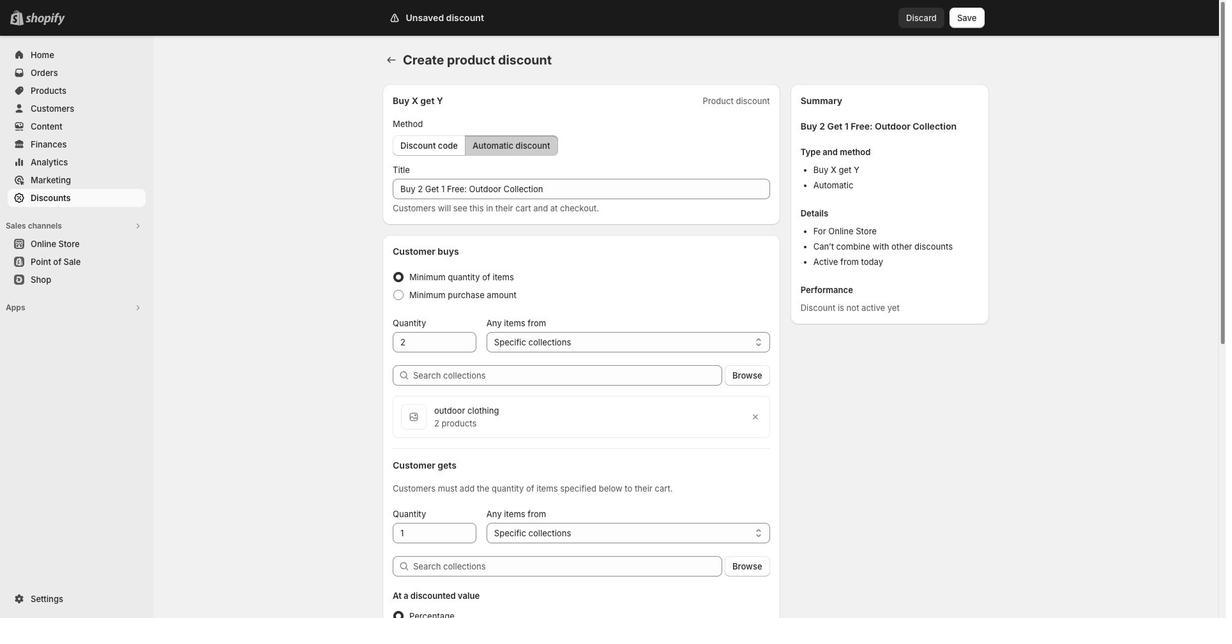 Task type: vqa. For each thing, say whether or not it's contained in the screenshot.
Shopify image
yes



Task type: describe. For each thing, give the bounding box(es) containing it.
shopify image
[[26, 13, 65, 26]]

Search collections text field
[[413, 556, 723, 577]]



Task type: locate. For each thing, give the bounding box(es) containing it.
None text field
[[393, 332, 476, 353], [393, 523, 476, 544], [393, 332, 476, 353], [393, 523, 476, 544]]

Search collections text field
[[413, 365, 723, 386]]

None text field
[[393, 179, 770, 199]]



